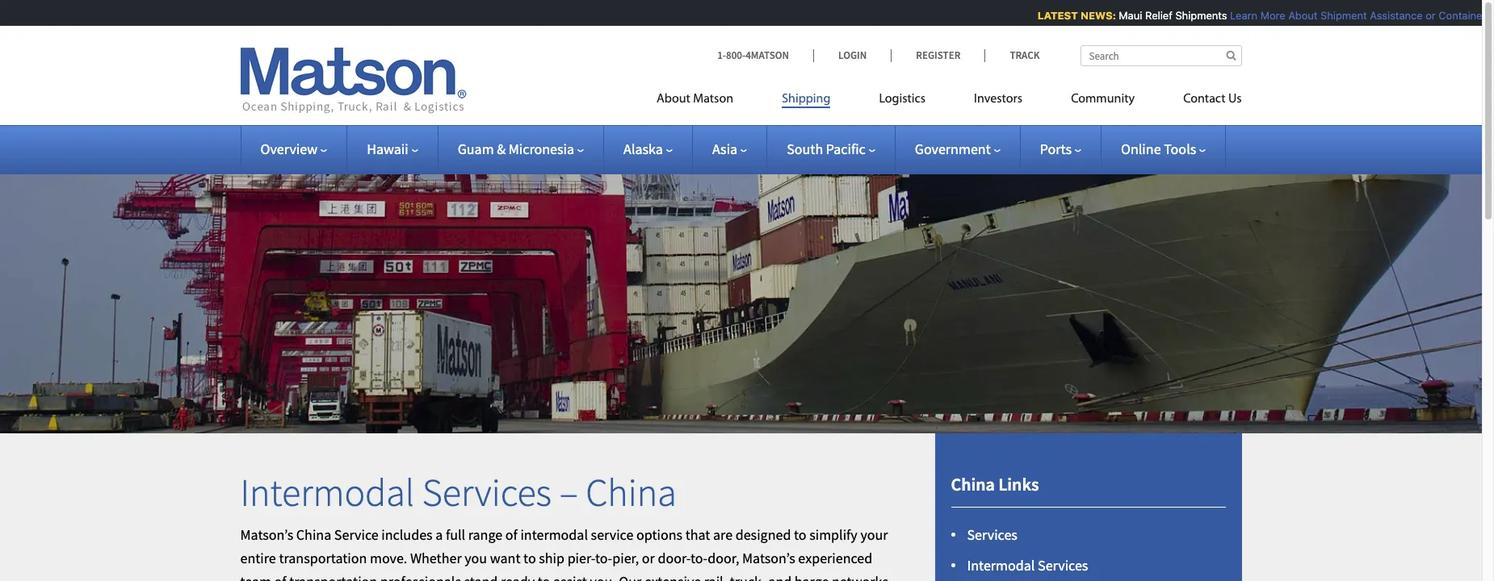 Task type: vqa. For each thing, say whether or not it's contained in the screenshot.
12:00pm inside the Mon, Tues, Thu 8:00am – 12:00pm 1:00pm – 4:30pm
no



Task type: describe. For each thing, give the bounding box(es) containing it.
team
[[240, 573, 271, 582]]

about inside top menu navigation
[[657, 93, 691, 106]]

0 vertical spatial or
[[1421, 9, 1431, 22]]

1-
[[717, 48, 726, 62]]

about matson link
[[657, 85, 758, 118]]

entire
[[240, 549, 276, 568]]

extensive
[[645, 573, 701, 582]]

you.
[[590, 573, 616, 582]]

latest news: maui relief shipments learn more about shipment assistance or container lo
[[1033, 9, 1494, 22]]

0 vertical spatial transportation
[[279, 549, 367, 568]]

services for intermodal services
[[1038, 556, 1088, 575]]

investors
[[974, 93, 1023, 106]]

micronesia
[[509, 140, 574, 158]]

–
[[560, 468, 578, 517]]

container
[[1434, 9, 1481, 22]]

professionals
[[380, 573, 461, 582]]

latest
[[1033, 9, 1073, 22]]

guam & micronesia
[[458, 140, 574, 158]]

2 vertical spatial to
[[538, 573, 550, 582]]

1 to- from the left
[[595, 549, 613, 568]]

hawaii link
[[367, 140, 418, 158]]

1 horizontal spatial about
[[1283, 9, 1313, 22]]

range
[[468, 526, 503, 545]]

search image
[[1227, 50, 1236, 61]]

shipping
[[782, 93, 831, 106]]

online tools
[[1121, 140, 1197, 158]]

assist
[[553, 573, 587, 582]]

learn more about shipment assistance or container lo link
[[1225, 9, 1494, 22]]

china inside section
[[951, 473, 995, 496]]

contact us link
[[1159, 85, 1242, 118]]

rail,
[[704, 573, 727, 582]]

intermodal services – china
[[240, 468, 677, 517]]

services link
[[967, 526, 1018, 545]]

asia
[[712, 140, 738, 158]]

intermodal services link
[[967, 556, 1088, 575]]

door-
[[658, 549, 691, 568]]

full
[[446, 526, 465, 545]]

track
[[1010, 48, 1040, 62]]

alaska
[[624, 140, 663, 158]]

1-800-4matson
[[717, 48, 789, 62]]

news:
[[1076, 9, 1111, 22]]

options
[[637, 526, 683, 545]]

asia link
[[712, 140, 747, 158]]

move.
[[370, 549, 407, 568]]

government
[[915, 140, 991, 158]]

you
[[465, 549, 487, 568]]

ready
[[501, 573, 535, 582]]

shipment
[[1316, 9, 1362, 22]]

us
[[1229, 93, 1242, 106]]

our
[[619, 573, 642, 582]]

shipments
[[1171, 9, 1222, 22]]

china links
[[951, 473, 1039, 496]]

maui
[[1114, 9, 1137, 22]]

that
[[686, 526, 710, 545]]

and
[[768, 573, 792, 582]]

track link
[[985, 48, 1040, 62]]

2 to- from the left
[[691, 549, 708, 568]]

register
[[916, 48, 961, 62]]

hawaii
[[367, 140, 408, 158]]

pier,
[[612, 549, 639, 568]]

pier-
[[568, 549, 595, 568]]

guam
[[458, 140, 494, 158]]

lo
[[1484, 9, 1494, 22]]

experienced
[[798, 549, 873, 568]]

4matson
[[746, 48, 789, 62]]

matson
[[693, 93, 734, 106]]

community
[[1071, 93, 1135, 106]]

pacific
[[826, 140, 866, 158]]

south
[[787, 140, 823, 158]]

intermodal
[[521, 526, 588, 545]]

service
[[334, 526, 379, 545]]

investors link
[[950, 85, 1047, 118]]

whether
[[410, 549, 462, 568]]

ports link
[[1040, 140, 1082, 158]]

truck,
[[730, 573, 766, 582]]



Task type: locate. For each thing, give the bounding box(es) containing it.
800-
[[726, 48, 746, 62]]

government link
[[915, 140, 1001, 158]]

0 horizontal spatial to-
[[595, 549, 613, 568]]

1 horizontal spatial intermodal
[[967, 556, 1035, 575]]

are
[[713, 526, 733, 545]]

designed
[[736, 526, 791, 545]]

stand
[[464, 573, 498, 582]]

1 vertical spatial of
[[274, 573, 286, 582]]

ports
[[1040, 140, 1072, 158]]

1 vertical spatial transportation
[[289, 573, 377, 582]]

0 vertical spatial of
[[506, 526, 518, 545]]

links
[[999, 473, 1039, 496]]

to
[[794, 526, 807, 545], [524, 549, 536, 568], [538, 573, 550, 582]]

2 horizontal spatial services
[[1038, 556, 1088, 575]]

1 horizontal spatial or
[[1421, 9, 1431, 22]]

intermodal for intermodal services
[[967, 556, 1035, 575]]

0 horizontal spatial about
[[657, 93, 691, 106]]

1 horizontal spatial to-
[[691, 549, 708, 568]]

contact us
[[1184, 93, 1242, 106]]

matson containership manulani at terminal preparing to ship from china. image
[[0, 149, 1482, 434]]

overview link
[[261, 140, 327, 158]]

1 vertical spatial about
[[657, 93, 691, 106]]

china inside matson's china service includes a full range of intermodal service options that are designed to simplify your entire transportation move. whether you want to ship pier-to-pier, or door-to-door, matson's experienced team of transportation professionals stand ready to assist you. our extensive rail, truck, and barge networ
[[296, 526, 331, 545]]

login
[[839, 48, 867, 62]]

overview
[[261, 140, 318, 158]]

contact
[[1184, 93, 1226, 106]]

intermodal up service at the bottom of page
[[240, 468, 415, 517]]

2 horizontal spatial china
[[951, 473, 995, 496]]

of
[[506, 526, 518, 545], [274, 573, 286, 582]]

blue matson logo with ocean, shipping, truck, rail and logistics written beneath it. image
[[240, 48, 467, 114]]

intermodal for intermodal services – china
[[240, 468, 415, 517]]

of up the want in the left of the page
[[506, 526, 518, 545]]

0 vertical spatial about
[[1283, 9, 1313, 22]]

to left 'simplify'
[[794, 526, 807, 545]]

or left container at right top
[[1421, 9, 1431, 22]]

intermodal
[[240, 468, 415, 517], [967, 556, 1035, 575]]

about right more
[[1283, 9, 1313, 22]]

0 horizontal spatial services
[[422, 468, 552, 517]]

Search search field
[[1080, 45, 1242, 66]]

china links section
[[915, 434, 1262, 582]]

south pacific link
[[787, 140, 876, 158]]

china left service at the bottom of page
[[296, 526, 331, 545]]

a
[[436, 526, 443, 545]]

matson's
[[240, 526, 293, 545], [742, 549, 796, 568]]

0 vertical spatial to
[[794, 526, 807, 545]]

services
[[422, 468, 552, 517], [967, 526, 1018, 545], [1038, 556, 1088, 575]]

1 horizontal spatial to
[[538, 573, 550, 582]]

about left matson
[[657, 93, 691, 106]]

1 vertical spatial intermodal
[[967, 556, 1035, 575]]

china
[[586, 468, 677, 517], [951, 473, 995, 496], [296, 526, 331, 545]]

or inside matson's china service includes a full range of intermodal service options that are designed to simplify your entire transportation move. whether you want to ship pier-to-pier, or door-to-door, matson's experienced team of transportation professionals stand ready to assist you. our extensive rail, truck, and barge networ
[[642, 549, 655, 568]]

1 vertical spatial to
[[524, 549, 536, 568]]

guam & micronesia link
[[458, 140, 584, 158]]

about
[[1283, 9, 1313, 22], [657, 93, 691, 106]]

2 horizontal spatial to
[[794, 526, 807, 545]]

1 horizontal spatial of
[[506, 526, 518, 545]]

&
[[497, 140, 506, 158]]

online tools link
[[1121, 140, 1206, 158]]

china up service
[[586, 468, 677, 517]]

transportation
[[279, 549, 367, 568], [289, 573, 377, 582]]

1 horizontal spatial matson's
[[742, 549, 796, 568]]

of right team
[[274, 573, 286, 582]]

0 vertical spatial intermodal
[[240, 468, 415, 517]]

1 horizontal spatial services
[[967, 526, 1018, 545]]

or
[[1421, 9, 1431, 22], [642, 549, 655, 568]]

barge
[[795, 573, 829, 582]]

login link
[[813, 48, 891, 62]]

shipping link
[[758, 85, 855, 118]]

0 vertical spatial matson's
[[240, 526, 293, 545]]

assistance
[[1365, 9, 1418, 22]]

1 vertical spatial matson's
[[742, 549, 796, 568]]

want
[[490, 549, 521, 568]]

register link
[[891, 48, 985, 62]]

0 horizontal spatial or
[[642, 549, 655, 568]]

or right pier,
[[642, 549, 655, 568]]

includes
[[382, 526, 433, 545]]

to- down that
[[691, 549, 708, 568]]

matson's china service includes a full range of intermodal service options that are designed to simplify your entire transportation move. whether you want to ship pier-to-pier, or door-to-door, matson's experienced team of transportation professionals stand ready to assist you. our extensive rail, truck, and barge networ
[[240, 526, 889, 582]]

community link
[[1047, 85, 1159, 118]]

learn
[[1225, 9, 1253, 22]]

simplify
[[810, 526, 858, 545]]

south pacific
[[787, 140, 866, 158]]

your
[[861, 526, 888, 545]]

top menu navigation
[[657, 85, 1242, 118]]

0 horizontal spatial matson's
[[240, 526, 293, 545]]

0 horizontal spatial of
[[274, 573, 286, 582]]

intermodal inside china links section
[[967, 556, 1035, 575]]

matson's up entire
[[240, 526, 293, 545]]

1 vertical spatial services
[[967, 526, 1018, 545]]

1 horizontal spatial china
[[586, 468, 677, 517]]

1-800-4matson link
[[717, 48, 813, 62]]

0 horizontal spatial to
[[524, 549, 536, 568]]

logistics link
[[855, 85, 950, 118]]

intermodal services
[[967, 556, 1088, 575]]

about matson
[[657, 93, 734, 106]]

0 horizontal spatial intermodal
[[240, 468, 415, 517]]

None search field
[[1080, 45, 1242, 66]]

door,
[[708, 549, 739, 568]]

more
[[1256, 9, 1281, 22]]

to- up you.
[[595, 549, 613, 568]]

china left links
[[951, 473, 995, 496]]

matson's up and
[[742, 549, 796, 568]]

2 vertical spatial services
[[1038, 556, 1088, 575]]

relief
[[1140, 9, 1168, 22]]

to left ship
[[524, 549, 536, 568]]

tools
[[1164, 140, 1197, 158]]

intermodal down services link
[[967, 556, 1035, 575]]

to-
[[595, 549, 613, 568], [691, 549, 708, 568]]

to down ship
[[538, 573, 550, 582]]

services for intermodal services – china
[[422, 468, 552, 517]]

logistics
[[879, 93, 926, 106]]

service
[[591, 526, 634, 545]]

ship
[[539, 549, 565, 568]]

0 horizontal spatial china
[[296, 526, 331, 545]]

0 vertical spatial services
[[422, 468, 552, 517]]

1 vertical spatial or
[[642, 549, 655, 568]]



